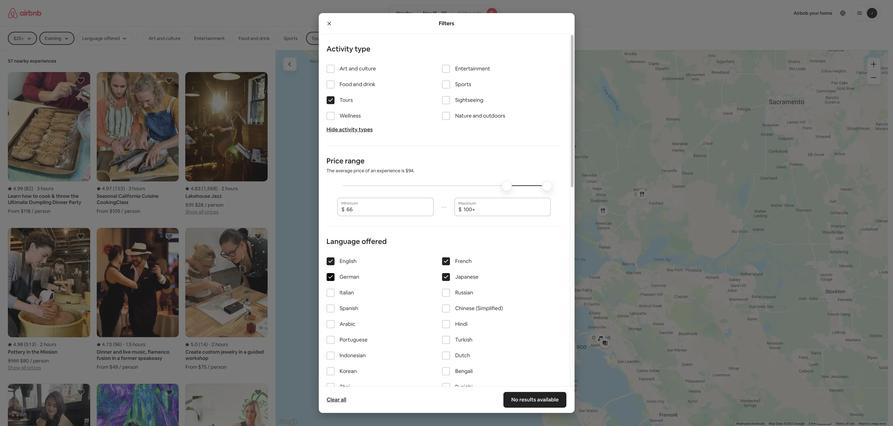 Task type: vqa. For each thing, say whether or not it's contained in the screenshot.
10
no



Task type: locate. For each thing, give the bounding box(es) containing it.
show all prices button for show
[[8, 365, 41, 372]]

show all prices button for prices
[[185, 208, 219, 215]]

of
[[365, 168, 370, 174], [846, 423, 849, 426]]

1 vertical spatial entertainment
[[455, 65, 490, 72]]

1 horizontal spatial 3
[[129, 186, 131, 192]]

4.73 (96)
[[102, 342, 122, 348]]

$28
[[195, 202, 204, 208]]

person
[[208, 202, 224, 208], [35, 208, 51, 215], [124, 208, 140, 215], [33, 358, 49, 365], [122, 365, 138, 371], [211, 365, 227, 371]]

sports
[[284, 35, 298, 41], [455, 81, 471, 88]]

2 horizontal spatial in
[[239, 350, 243, 356]]

seasonal
[[97, 193, 117, 200]]

person inside the lakehouse jazz $35 $28 / person show all prices
[[208, 202, 224, 208]]

0 vertical spatial dinner
[[53, 200, 68, 206]]

· 2 hours up custom
[[209, 342, 228, 348]]

add to wishlist image
[[77, 77, 85, 85], [165, 77, 173, 85], [254, 77, 262, 85], [165, 233, 173, 241], [254, 233, 262, 241]]

/ right $28
[[205, 202, 207, 208]]

add to wishlist image for seasonal california cuisine cookingclass from $109 / person
[[165, 77, 173, 85]]

· inside dinner and live music, flamenco fusion in a former speakeasy group
[[123, 342, 124, 348]]

3 inside seasonal california cuisine cookingclass "group"
[[129, 186, 131, 192]]

tours
[[312, 35, 323, 41], [340, 97, 353, 104]]

clear all
[[327, 397, 346, 404]]

0 horizontal spatial food
[[239, 35, 249, 41]]

show all prices button down pottery on the bottom of the page
[[8, 365, 41, 372]]

3 up to
[[37, 186, 40, 192]]

1 vertical spatial prices
[[27, 365, 41, 372]]

2 inside the pottery in the mission group
[[40, 342, 43, 348]]

hours inside dinner and live music, flamenco fusion in a former speakeasy group
[[133, 342, 145, 348]]

2
[[221, 186, 224, 192], [40, 342, 43, 348], [212, 342, 214, 348]]

1 horizontal spatial entertainment
[[455, 65, 490, 72]]

person inside the dinner and live music, flamenco fusion in a former speakeasy from $49 / person
[[122, 365, 138, 371]]

add to wishlist image inside seasonal california cuisine cookingclass "group"
[[165, 77, 173, 85]]

1 vertical spatial food
[[340, 81, 352, 88]]

add to wishlist image inside learn how to cook & throw the ultimate dumpling dinner party group
[[77, 77, 85, 85]]

· right (153)
[[126, 186, 127, 192]]

flamenco
[[148, 350, 170, 356]]

lakehouse jazz group
[[185, 72, 268, 215]]

0 vertical spatial culture
[[166, 35, 181, 41]]

2 $ from the left
[[459, 206, 462, 213]]

1 vertical spatial the
[[31, 350, 39, 356]]

0 horizontal spatial culture
[[166, 35, 181, 41]]

1 horizontal spatial dinner
[[97, 350, 112, 356]]

· inside lakehouse jazz "group"
[[219, 186, 220, 192]]

· left 1.5
[[123, 342, 124, 348]]

· right (82)
[[34, 186, 36, 192]]

1 3 from the left
[[37, 186, 40, 192]]

· for (82)
[[34, 186, 36, 192]]

1 vertical spatial tours
[[340, 97, 353, 104]]

0 horizontal spatial drink
[[259, 35, 270, 41]]

$ text field
[[347, 207, 430, 213], [464, 207, 547, 213]]

1 · 3 hours from the left
[[34, 186, 53, 192]]

hide activity types
[[327, 126, 373, 133]]

person down california
[[124, 208, 140, 215]]

0 horizontal spatial dinner
[[53, 200, 68, 206]]

speakeasy
[[138, 356, 162, 362]]

· 2 hours inside lakehouse jazz "group"
[[219, 186, 238, 192]]

the down (513)
[[31, 350, 39, 356]]

4.99 (82)
[[13, 186, 33, 192]]

2 horizontal spatial all
[[341, 397, 346, 404]]

1 horizontal spatial prices
[[205, 209, 219, 215]]

· inside learn how to cook & throw the ultimate dumpling dinner party group
[[34, 186, 36, 192]]

0 vertical spatial the
[[71, 193, 79, 200]]

the
[[71, 193, 79, 200], [31, 350, 39, 356]]

dumpling
[[29, 200, 51, 206]]

1 horizontal spatial 2
[[212, 342, 214, 348]]

15
[[433, 10, 437, 16]]

1 horizontal spatial show all prices button
[[185, 208, 219, 215]]

0 horizontal spatial prices
[[27, 365, 41, 372]]

workshop
[[185, 356, 208, 362]]

0 vertical spatial of
[[365, 168, 370, 174]]

person right the $75
[[211, 365, 227, 371]]

cookingclass
[[97, 200, 128, 206]]

0 horizontal spatial entertainment
[[194, 35, 225, 41]]

prices down $80
[[27, 365, 41, 372]]

all down $80
[[21, 365, 26, 372]]

guests
[[468, 10, 482, 16]]

$118
[[21, 208, 31, 215]]

2 · 3 hours from the left
[[126, 186, 145, 192]]

0 vertical spatial prices
[[205, 209, 219, 215]]

0 vertical spatial show all prices button
[[185, 208, 219, 215]]

None search field
[[388, 5, 500, 21]]

add to wishlist image inside lakehouse jazz "group"
[[254, 77, 262, 85]]

a inside the create custom jewelry in a guided workshop from $75 / person
[[244, 350, 247, 356]]

1 horizontal spatial all
[[199, 209, 204, 215]]

nature and outdoors
[[455, 113, 505, 119]]

0 vertical spatial all
[[199, 209, 204, 215]]

dinner down 4.73
[[97, 350, 112, 356]]

0 vertical spatial food
[[239, 35, 249, 41]]

2 3 from the left
[[129, 186, 131, 192]]

hours right (1,568)
[[225, 186, 238, 192]]

food
[[239, 35, 249, 41], [340, 81, 352, 88]]

1 horizontal spatial art and culture
[[340, 65, 376, 72]]

1 vertical spatial culture
[[359, 65, 376, 72]]

culture inside button
[[166, 35, 181, 41]]

culture inside the filters dialog
[[359, 65, 376, 72]]

4.83 out of 5 average rating,  1,568 reviews image
[[185, 186, 218, 192]]

1 vertical spatial art
[[340, 65, 348, 72]]

2 horizontal spatial 2
[[221, 186, 224, 192]]

from inside the dinner and live music, flamenco fusion in a former speakeasy from $49 / person
[[97, 365, 108, 371]]

dinner inside learn how to cook & throw the ultimate dumpling dinner party from $118 / person
[[53, 200, 68, 206]]

art and culture inside the filters dialog
[[340, 65, 376, 72]]

1 vertical spatial food and drink
[[340, 81, 376, 88]]

0 vertical spatial art
[[149, 35, 156, 41]]

sports left tours button
[[284, 35, 298, 41]]

1 horizontal spatial · 3 hours
[[126, 186, 145, 192]]

a up the $49 in the bottom of the page
[[117, 356, 120, 362]]

2 up jazz at the left top of the page
[[221, 186, 224, 192]]

google map
showing 24 experiences. region
[[276, 50, 888, 427]]

hours inside learn how to cook & throw the ultimate dumpling dinner party group
[[41, 186, 53, 192]]

Food and drink button
[[233, 32, 276, 45]]

person inside seasonal california cuisine cookingclass from $109 / person
[[124, 208, 140, 215]]

Sightseeing button
[[331, 32, 367, 45]]

a left guided
[[244, 350, 247, 356]]

0 horizontal spatial 2
[[40, 342, 43, 348]]

art
[[149, 35, 156, 41], [340, 65, 348, 72]]

1 horizontal spatial a
[[244, 350, 247, 356]]

add to wishlist image for create custom jewelry in a guided workshop from $75 / person
[[254, 233, 262, 241]]

create
[[185, 350, 201, 356]]

and
[[157, 35, 165, 41], [250, 35, 258, 41], [349, 65, 358, 72], [353, 81, 362, 88], [473, 113, 482, 119], [113, 350, 122, 356]]

1 vertical spatial all
[[21, 365, 26, 372]]

hours up the mission on the bottom of the page
[[44, 342, 56, 348]]

use
[[850, 423, 855, 426]]

arabic
[[340, 321, 355, 328]]

Wellness button
[[370, 32, 400, 45]]

the right throw
[[71, 193, 79, 200]]

all right 'clear'
[[341, 397, 346, 404]]

–
[[438, 10, 440, 16]]

/ right $109
[[121, 208, 123, 215]]

lakehouse
[[185, 193, 210, 200]]

$35
[[185, 202, 194, 208]]

· 3 hours
[[34, 186, 53, 192], [126, 186, 145, 192]]

show all prices button down lakehouse
[[185, 208, 219, 215]]

of inside the price range the average price of an experience is $94.
[[365, 168, 370, 174]]

4.73
[[102, 342, 112, 348]]

· 3 hours up california
[[126, 186, 145, 192]]

· 2 hours for custom
[[209, 342, 228, 348]]

show down "$100"
[[8, 365, 20, 372]]

3 inside learn how to cook & throw the ultimate dumpling dinner party group
[[37, 186, 40, 192]]

show inside pottery in the mission $100 $80 / person show all prices
[[8, 365, 20, 372]]

1 horizontal spatial show
[[185, 209, 198, 215]]

hours for jazz
[[225, 186, 238, 192]]

4.97 (153)
[[102, 186, 125, 192]]

0 horizontal spatial art
[[149, 35, 156, 41]]

1 $ text field from the left
[[347, 207, 430, 213]]

2 horizontal spatial a
[[870, 423, 871, 426]]

a left map
[[870, 423, 871, 426]]

1 vertical spatial show all prices button
[[8, 365, 41, 372]]

3 for 4.99 (82)
[[37, 186, 40, 192]]

0 horizontal spatial $ text field
[[347, 207, 430, 213]]

filters
[[439, 20, 454, 27]]

/
[[205, 202, 207, 208], [32, 208, 34, 215], [121, 208, 123, 215], [30, 358, 32, 365], [119, 365, 121, 371], [208, 365, 210, 371]]

tours inside the filters dialog
[[340, 97, 353, 104]]

· inside seasonal california cuisine cookingclass "group"
[[126, 186, 127, 192]]

russian
[[455, 290, 473, 297]]

1 vertical spatial drink
[[363, 81, 376, 88]]

mission
[[40, 350, 58, 356]]

keyboard
[[737, 423, 750, 426]]

hours inside the pottery in the mission group
[[44, 342, 56, 348]]

2 up the mission on the bottom of the page
[[40, 342, 43, 348]]

throw
[[56, 193, 70, 200]]

add to wishlist image inside the create custom jewelry in a guided workshop group
[[254, 233, 262, 241]]

hours for and
[[133, 342, 145, 348]]

1 vertical spatial sports
[[455, 81, 471, 88]]

add to wishlist image inside dinner and live music, flamenco fusion in a former speakeasy group
[[165, 233, 173, 241]]

entertainment
[[194, 35, 225, 41], [455, 65, 490, 72]]

0 vertical spatial drink
[[259, 35, 270, 41]]

show all prices button inside the pottery in the mission group
[[8, 365, 41, 372]]

/ inside the create custom jewelry in a guided workshop from $75 / person
[[208, 365, 210, 371]]

0 horizontal spatial tours
[[312, 35, 323, 41]]

5.0 (14)
[[191, 342, 208, 348]]

· 3 hours inside seasonal california cuisine cookingclass "group"
[[126, 186, 145, 192]]

1 vertical spatial of
[[846, 423, 849, 426]]

4.73 out of 5 average rating,  96 reviews image
[[97, 342, 122, 348]]

from down 'workshop'
[[185, 365, 197, 371]]

of left an
[[365, 168, 370, 174]]

how
[[22, 193, 32, 200]]

in right jewelry
[[239, 350, 243, 356]]

0 horizontal spatial · 3 hours
[[34, 186, 53, 192]]

1 horizontal spatial sports
[[455, 81, 471, 88]]

0 horizontal spatial the
[[31, 350, 39, 356]]

food and drink
[[239, 35, 270, 41], [340, 81, 376, 88]]

prices down jazz at the left top of the page
[[205, 209, 219, 215]]

hours inside the create custom jewelry in a guided workshop group
[[215, 342, 228, 348]]

zoom in image
[[871, 62, 877, 67]]

profile element
[[508, 0, 881, 26]]

all inside button
[[341, 397, 346, 404]]

hours up music,
[[133, 342, 145, 348]]

· 3 hours up cook
[[34, 186, 53, 192]]

4.98 (513)
[[13, 342, 36, 348]]

0 vertical spatial show
[[185, 209, 198, 215]]

art and culture
[[149, 35, 181, 41], [340, 65, 376, 72]]

1 vertical spatial dinner
[[97, 350, 112, 356]]

0 horizontal spatial in
[[26, 350, 30, 356]]

clear
[[327, 397, 340, 404]]

4.83
[[191, 186, 201, 192]]

error
[[880, 423, 886, 426]]

1 horizontal spatial art
[[340, 65, 348, 72]]

data
[[776, 423, 783, 426]]

all
[[199, 209, 204, 215], [21, 365, 26, 372], [341, 397, 346, 404]]

0 horizontal spatial food and drink
[[239, 35, 270, 41]]

hours inside lakehouse jazz "group"
[[225, 186, 238, 192]]

italian
[[340, 290, 354, 297]]

hours up jewelry
[[215, 342, 228, 348]]

· up jazz at the left top of the page
[[219, 186, 220, 192]]

0 vertical spatial food and drink
[[239, 35, 270, 41]]

food inside the filters dialog
[[340, 81, 352, 88]]

0 vertical spatial entertainment
[[194, 35, 225, 41]]

and inside the dinner and live music, flamenco fusion in a former speakeasy from $49 / person
[[113, 350, 122, 356]]

all inside the lakehouse jazz $35 $28 / person show all prices
[[199, 209, 204, 215]]

from down the fusion
[[97, 365, 108, 371]]

experiences
[[30, 58, 56, 64]]

· right (513)
[[37, 342, 39, 348]]

· 3 hours inside learn how to cook & throw the ultimate dumpling dinner party group
[[34, 186, 53, 192]]

1 horizontal spatial food
[[340, 81, 352, 88]]

1 horizontal spatial $ text field
[[464, 207, 547, 213]]

0 horizontal spatial sports
[[284, 35, 298, 41]]

no results available
[[511, 397, 559, 404]]

1 horizontal spatial drink
[[363, 81, 376, 88]]

0 vertical spatial art and culture
[[149, 35, 181, 41]]

· 2 hours for in
[[37, 342, 56, 348]]

nearby
[[397, 10, 412, 16]]

from down ultimate
[[8, 208, 20, 215]]

add to wishlist image
[[77, 233, 85, 241], [77, 389, 85, 397], [165, 389, 173, 397], [254, 389, 262, 397]]

$100
[[8, 358, 19, 365]]

person inside the create custom jewelry in a guided workshop from $75 / person
[[211, 365, 227, 371]]

lakehouse jazz $35 $28 / person show all prices
[[185, 193, 224, 215]]

dutch
[[455, 353, 470, 360]]

1 vertical spatial show
[[8, 365, 20, 372]]

4.98 out of 5 average rating,  513 reviews image
[[8, 342, 36, 348]]

person inside learn how to cook & throw the ultimate dumpling dinner party from $118 / person
[[35, 208, 51, 215]]

dinner and live music, flamenco fusion in a former speakeasy group
[[97, 228, 179, 371]]

type
[[355, 44, 371, 53]]

none search field containing nearby
[[388, 5, 500, 21]]

· inside the create custom jewelry in a guided workshop group
[[209, 342, 210, 348]]

show
[[185, 209, 198, 215], [8, 365, 20, 372]]

2 vertical spatial all
[[341, 397, 346, 404]]

in down (513)
[[26, 350, 30, 356]]

0 horizontal spatial show
[[8, 365, 20, 372]]

3 up california
[[129, 186, 131, 192]]

average
[[336, 168, 353, 174]]

0 vertical spatial tours
[[312, 35, 323, 41]]

food inside button
[[239, 35, 249, 41]]

/ right $80
[[30, 358, 32, 365]]

hours for how
[[41, 186, 53, 192]]

· 2 hours inside the pottery in the mission group
[[37, 342, 56, 348]]

sports inside sports button
[[284, 35, 298, 41]]

0 horizontal spatial 3
[[37, 186, 40, 192]]

hours for in
[[44, 342, 56, 348]]

of left use
[[846, 423, 849, 426]]

create custom jewelry in a guided workshop group
[[185, 228, 268, 371]]

art and culture inside button
[[149, 35, 181, 41]]

person down former
[[122, 365, 138, 371]]

/ right $118
[[32, 208, 34, 215]]

1 vertical spatial art and culture
[[340, 65, 376, 72]]

Sports button
[[278, 32, 303, 45]]

tours inside button
[[312, 35, 323, 41]]

person down the mission on the bottom of the page
[[33, 358, 49, 365]]

3 for 4.97 (153)
[[129, 186, 131, 192]]

person down the dumpling
[[35, 208, 51, 215]]

outdoors
[[483, 113, 505, 119]]

dinner and live music, flamenco fusion in a former speakeasy from $49 / person
[[97, 350, 170, 371]]

show all prices button inside lakehouse jazz "group"
[[185, 208, 219, 215]]

· for (14)
[[209, 342, 210, 348]]

/ inside the lakehouse jazz $35 $28 / person show all prices
[[205, 202, 207, 208]]

available
[[537, 397, 559, 404]]

(96)
[[113, 342, 122, 348]]

0 horizontal spatial all
[[21, 365, 26, 372]]

0 horizontal spatial $
[[342, 206, 345, 213]]

sports up sightseeing at the right top of page
[[455, 81, 471, 88]]

· right (14)
[[209, 342, 210, 348]]

1 horizontal spatial culture
[[359, 65, 376, 72]]

1 horizontal spatial food and drink
[[340, 81, 376, 88]]

· 2 hours inside the create custom jewelry in a guided workshop group
[[209, 342, 228, 348]]

show down $35
[[185, 209, 198, 215]]

· 2 hours up jazz at the left top of the page
[[219, 186, 238, 192]]

all down $28
[[199, 209, 204, 215]]

2 inside the create custom jewelry in a guided workshop group
[[212, 342, 214, 348]]

0 horizontal spatial of
[[365, 168, 370, 174]]

korean
[[340, 368, 357, 375]]

add to wishlist image for lakehouse jazz $35 $28 / person show all prices
[[254, 77, 262, 85]]

in up the $49 in the bottom of the page
[[112, 356, 116, 362]]

food and drink inside the filters dialog
[[340, 81, 376, 88]]

· 1.5 hours
[[123, 342, 145, 348]]

0 horizontal spatial art and culture
[[149, 35, 181, 41]]

the inside learn how to cook & throw the ultimate dumpling dinner party from $118 / person
[[71, 193, 79, 200]]

the
[[327, 168, 335, 174]]

0 vertical spatial sports
[[284, 35, 298, 41]]

punjabi
[[455, 384, 473, 391]]

0 horizontal spatial show all prices button
[[8, 365, 41, 372]]

nov 15 – 30 button
[[418, 5, 452, 21]]

drink inside button
[[259, 35, 270, 41]]

art inside the filters dialog
[[340, 65, 348, 72]]

1 horizontal spatial the
[[71, 193, 79, 200]]

0 horizontal spatial a
[[117, 356, 120, 362]]

person down jazz at the left top of the page
[[208, 202, 224, 208]]

dinner left party
[[53, 200, 68, 206]]

&
[[52, 193, 55, 200]]

tours up wellness
[[340, 97, 353, 104]]

· inside the pottery in the mission group
[[37, 342, 39, 348]]

hours inside seasonal california cuisine cookingclass "group"
[[132, 186, 145, 192]]

/ right the $49 in the bottom of the page
[[119, 365, 121, 371]]

1 horizontal spatial $
[[459, 206, 462, 213]]

5.0 out of 5 average rating,  14 reviews image
[[185, 342, 208, 348]]

from left $109
[[97, 208, 108, 215]]

1 horizontal spatial tours
[[340, 97, 353, 104]]

hours up california
[[132, 186, 145, 192]]

zoom out image
[[871, 75, 877, 80]]

1 horizontal spatial in
[[112, 356, 116, 362]]

fusion
[[97, 356, 111, 362]]

from inside the create custom jewelry in a guided workshop from $75 / person
[[185, 365, 197, 371]]

/ right the $75
[[208, 365, 210, 371]]

french
[[455, 258, 472, 265]]

· 2 hours
[[219, 186, 238, 192], [37, 342, 56, 348], [209, 342, 228, 348]]

tours right sports button
[[312, 35, 323, 41]]

2 up custom
[[212, 342, 214, 348]]

custom
[[202, 350, 220, 356]]

japanese
[[455, 274, 478, 281]]

· 2 hours up the mission on the bottom of the page
[[37, 342, 56, 348]]

2 inside lakehouse jazz "group"
[[221, 186, 224, 192]]

· for (153)
[[126, 186, 127, 192]]

keyboard shortcuts button
[[737, 422, 765, 427]]

hours up cook
[[41, 186, 53, 192]]



Task type: describe. For each thing, give the bounding box(es) containing it.
entertainment inside the filters dialog
[[455, 65, 490, 72]]

jewelry
[[221, 350, 238, 356]]

a inside the dinner and live music, flamenco fusion in a former speakeasy from $49 / person
[[117, 356, 120, 362]]

$109
[[109, 208, 120, 215]]

30
[[441, 10, 447, 16]]

experience
[[377, 168, 401, 174]]

create custom jewelry in a guided workshop from $75 / person
[[185, 350, 264, 371]]

(153)
[[113, 186, 125, 192]]

add
[[458, 10, 467, 16]]

map
[[769, 423, 776, 426]]

price
[[327, 156, 344, 166]]

dinner inside the dinner and live music, flamenco fusion in a former speakeasy from $49 / person
[[97, 350, 112, 356]]

/ inside learn how to cook & throw the ultimate dumpling dinner party from $118 / person
[[32, 208, 34, 215]]

· for (1,568)
[[219, 186, 220, 192]]

indonesian
[[340, 353, 366, 360]]

hours for custom
[[215, 342, 228, 348]]

4.83 (1,568)
[[191, 186, 218, 192]]

in inside the create custom jewelry in a guided workshop from $75 / person
[[239, 350, 243, 356]]

5.0
[[191, 342, 198, 348]]

1.5
[[126, 342, 132, 348]]

drink inside the filters dialog
[[363, 81, 376, 88]]

4.99
[[13, 186, 23, 192]]

· for (513)
[[37, 342, 39, 348]]

hide activity types button
[[327, 126, 373, 133]]

Tours button
[[306, 32, 329, 45]]

hours for california
[[132, 186, 145, 192]]

add guests button
[[452, 5, 500, 21]]

language
[[327, 237, 360, 246]]

in inside pottery in the mission $100 $80 / person show all prices
[[26, 350, 30, 356]]

$80
[[20, 358, 29, 365]]

shortcuts
[[751, 423, 765, 426]]

Art and culture button
[[143, 32, 186, 45]]

seasonal california cuisine cookingclass group
[[97, 72, 179, 215]]

report a map error link
[[859, 423, 886, 426]]

person inside pottery in the mission $100 $80 / person show all prices
[[33, 358, 49, 365]]

$49
[[109, 365, 118, 371]]

from inside seasonal california cuisine cookingclass from $109 / person
[[97, 208, 108, 215]]

pottery in the mission group
[[8, 228, 90, 372]]

add to wishlist image for learn how to cook & throw the ultimate dumpling dinner party from $118 / person
[[77, 77, 85, 85]]

hide
[[327, 126, 338, 133]]

learn
[[8, 193, 21, 200]]

4.97
[[102, 186, 112, 192]]

guided
[[248, 350, 264, 356]]

5 km button
[[807, 422, 834, 427]]

sports inside the filters dialog
[[455, 81, 471, 88]]

show inside the lakehouse jazz $35 $28 / person show all prices
[[185, 209, 198, 215]]

terms of use link
[[836, 423, 855, 426]]

2 for (14)
[[212, 342, 214, 348]]

nearby
[[14, 58, 29, 64]]

add to wishlist image for dinner and live music, flamenco fusion in a former speakeasy from $49 / person
[[165, 233, 173, 241]]

all inside pottery in the mission $100 $80 / person show all prices
[[21, 365, 26, 372]]

km
[[812, 423, 816, 426]]

nov
[[423, 10, 432, 16]]

jazz
[[211, 193, 222, 200]]

no
[[511, 397, 518, 404]]

clear all button
[[323, 394, 349, 407]]

entertainment inside button
[[194, 35, 225, 41]]

· 2 hours for jazz
[[219, 186, 238, 192]]

bengali
[[455, 368, 473, 375]]

report a map error
[[859, 423, 886, 426]]

4.98
[[13, 342, 23, 348]]

english
[[340, 258, 357, 265]]

hindi
[[455, 321, 468, 328]]

no results available link
[[504, 393, 567, 408]]

the inside pottery in the mission $100 $80 / person show all prices
[[31, 350, 39, 356]]

/ inside pottery in the mission $100 $80 / person show all prices
[[30, 358, 32, 365]]

portuguese
[[340, 337, 368, 344]]

5
[[809, 423, 811, 426]]

terms of use
[[836, 423, 855, 426]]

ultimate
[[8, 200, 28, 206]]

turkish
[[455, 337, 473, 344]]

price range the average price of an experience is $94.
[[327, 156, 415, 174]]

©2023
[[784, 423, 794, 426]]

art inside button
[[149, 35, 156, 41]]

4.99 out of 5 average rating,  82 reviews image
[[8, 186, 33, 192]]

(simplified)
[[476, 305, 503, 312]]

prices inside pottery in the mission $100 $80 / person show all prices
[[27, 365, 41, 372]]

57 nearby experiences
[[8, 58, 56, 64]]

from inside learn how to cook & throw the ultimate dumpling dinner party from $118 / person
[[8, 208, 20, 215]]

google
[[795, 423, 805, 426]]

learn how to cook & throw the ultimate dumpling dinner party group
[[8, 72, 90, 215]]

pottery in the mission $100 $80 / person show all prices
[[8, 350, 58, 372]]

· 3 hours for to
[[34, 186, 53, 192]]

to
[[33, 193, 38, 200]]

prices inside the lakehouse jazz $35 $28 / person show all prices
[[205, 209, 219, 215]]

(513)
[[24, 342, 36, 348]]

map data ©2023 google
[[769, 423, 805, 426]]

1 $ from the left
[[342, 206, 345, 213]]

results
[[520, 397, 536, 404]]

nov 15 – 30
[[423, 10, 447, 16]]

report
[[859, 423, 869, 426]]

cuisine
[[142, 193, 159, 200]]

activity type
[[327, 44, 371, 53]]

seasonal california cuisine cookingclass from $109 / person
[[97, 193, 159, 215]]

in inside the dinner and live music, flamenco fusion in a former speakeasy from $49 / person
[[112, 356, 116, 362]]

google image
[[277, 418, 299, 427]]

2 for (1,568)
[[221, 186, 224, 192]]

4.97 out of 5 average rating,  153 reviews image
[[97, 186, 125, 192]]

(14)
[[199, 342, 208, 348]]

language offered
[[327, 237, 387, 246]]

party
[[69, 200, 81, 206]]

cook
[[39, 193, 50, 200]]

food and drink inside button
[[239, 35, 270, 41]]

an
[[371, 168, 376, 174]]

1 horizontal spatial of
[[846, 423, 849, 426]]

· for (96)
[[123, 342, 124, 348]]

/ inside the dinner and live music, flamenco fusion in a former speakeasy from $49 / person
[[119, 365, 121, 371]]

/ inside seasonal california cuisine cookingclass from $109 / person
[[121, 208, 123, 215]]

sightseeing
[[455, 97, 484, 104]]

Nature and outdoors button
[[402, 32, 457, 45]]

(1,568)
[[202, 186, 218, 192]]

filters dialog
[[319, 13, 575, 427]]

pottery
[[8, 350, 25, 356]]

2 for (513)
[[40, 342, 43, 348]]

2 $ text field from the left
[[464, 207, 547, 213]]

Entertainment button
[[189, 32, 230, 45]]

range
[[345, 156, 365, 166]]

map
[[872, 423, 879, 426]]

5 km
[[809, 423, 817, 426]]

· 3 hours for cuisine
[[126, 186, 145, 192]]

is
[[402, 168, 405, 174]]

live
[[123, 350, 131, 356]]

types
[[359, 126, 373, 133]]



